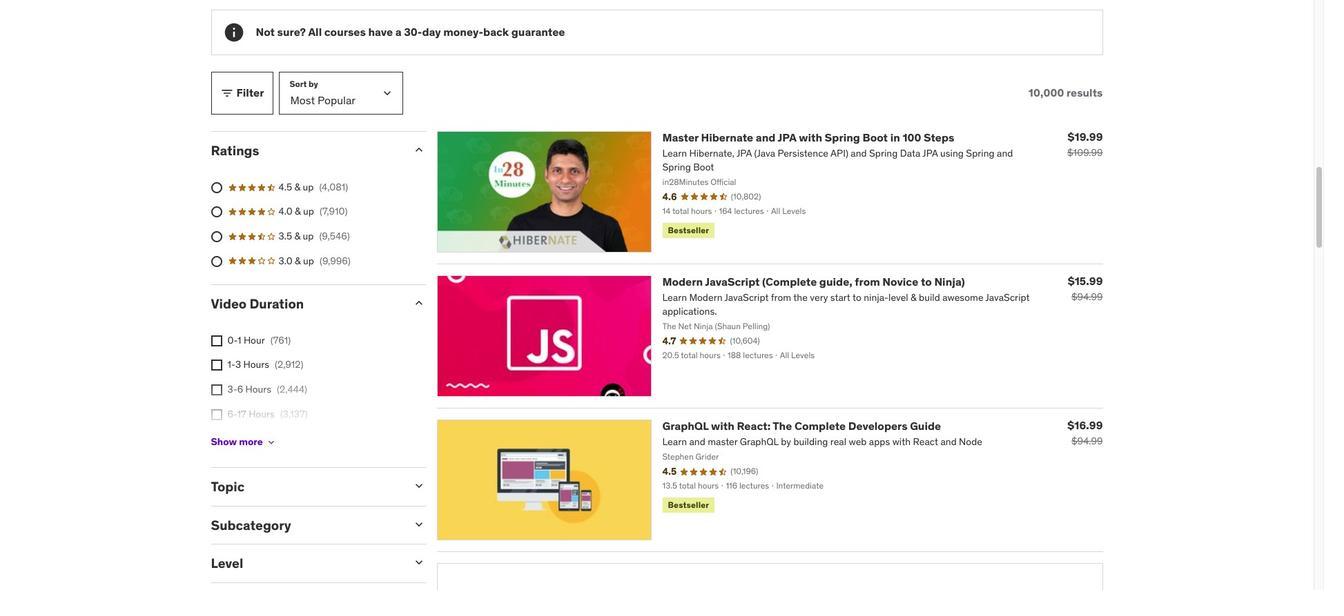 Task type: describe. For each thing, give the bounding box(es) containing it.
17
[[237, 408, 246, 420]]

day
[[422, 25, 441, 39]]

video
[[211, 296, 247, 312]]

guide
[[911, 419, 942, 433]]

(7,910)
[[320, 205, 348, 218]]

1 horizontal spatial with
[[799, 130, 823, 144]]

master
[[663, 130, 699, 144]]

1 vertical spatial with
[[712, 419, 735, 433]]

the
[[773, 419, 793, 433]]

17+ hours
[[228, 433, 271, 445]]

react:
[[737, 419, 771, 433]]

$15.99
[[1068, 274, 1103, 288]]

graphql with react: the complete developers guide
[[663, 419, 942, 433]]

(2,444)
[[277, 383, 307, 396]]

up for 4.5 & up
[[303, 181, 314, 193]]

(9,996)
[[320, 255, 351, 267]]

master hibernate and jpa with spring boot in 100 steps
[[663, 130, 955, 144]]

up for 3.5 & up
[[303, 230, 314, 242]]

$109.99
[[1068, 146, 1103, 159]]

xsmall image for 1-
[[211, 360, 222, 371]]

xsmall image for 3-
[[211, 385, 222, 396]]

modern javascript (complete guide, from novice to ninja) link
[[663, 275, 966, 289]]

from
[[855, 275, 881, 289]]

ninja)
[[935, 275, 966, 289]]

6-17 hours (3,137)
[[228, 408, 308, 420]]

$94.99 for $15.99
[[1072, 291, 1103, 303]]

jpa
[[778, 130, 797, 144]]

6
[[237, 383, 243, 396]]

(4,081)
[[319, 181, 348, 193]]

30-
[[404, 25, 422, 39]]

small image for level
[[412, 556, 426, 570]]

up for 4.0 & up
[[303, 205, 314, 218]]

hours for 6-17 hours
[[249, 408, 275, 420]]

4.0 & up (7,910)
[[279, 205, 348, 218]]

hours for 3-6 hours
[[246, 383, 272, 396]]

developers
[[849, 419, 908, 433]]

modern
[[663, 275, 703, 289]]

3.5
[[279, 230, 292, 242]]

(3,137)
[[280, 408, 308, 420]]

0 vertical spatial xsmall image
[[211, 336, 222, 347]]

video duration
[[211, 296, 304, 312]]

$19.99 $109.99
[[1068, 130, 1103, 159]]

boot
[[863, 130, 888, 144]]

6-
[[228, 408, 237, 420]]

show
[[211, 436, 237, 449]]

4.5 & up (4,081)
[[279, 181, 348, 193]]

have
[[368, 25, 393, 39]]

hour
[[244, 334, 265, 347]]

hours for 1-3 hours
[[243, 359, 269, 371]]

& for 4.0
[[295, 205, 301, 218]]

guarantee
[[512, 25, 565, 39]]

& for 3.5
[[295, 230, 301, 242]]

level button
[[211, 556, 401, 572]]

(9,546)
[[319, 230, 350, 242]]

up for 3.0 & up
[[303, 255, 314, 267]]

1-3 hours (2,912)
[[228, 359, 304, 371]]

graphql
[[663, 419, 709, 433]]

$16.99 $94.99
[[1068, 418, 1103, 447]]

$19.99
[[1068, 130, 1103, 144]]

to
[[921, 275, 932, 289]]

10,000
[[1029, 86, 1065, 100]]

ratings
[[211, 142, 259, 159]]

master hibernate and jpa with spring boot in 100 steps link
[[663, 130, 955, 144]]

ratings button
[[211, 142, 401, 159]]



Task type: vqa. For each thing, say whether or not it's contained in the screenshot.
refresh in the bottom right of the page
no



Task type: locate. For each thing, give the bounding box(es) containing it.
$94.99 inside $15.99 $94.99
[[1072, 291, 1103, 303]]

back
[[484, 25, 509, 39]]

hours right 17
[[249, 408, 275, 420]]

& for 4.5
[[295, 181, 301, 193]]

with left react: on the bottom
[[712, 419, 735, 433]]

1
[[238, 334, 241, 347]]

$15.99 $94.99
[[1068, 274, 1103, 303]]

0 vertical spatial small image
[[412, 143, 426, 157]]

$94.99 down $15.99
[[1072, 291, 1103, 303]]

1 vertical spatial xsmall image
[[266, 437, 277, 448]]

novice
[[883, 275, 919, 289]]

& right 4.0 on the top of page
[[295, 205, 301, 218]]

1 vertical spatial small image
[[412, 556, 426, 570]]

10,000 results status
[[1029, 86, 1103, 100]]

0 vertical spatial $94.99
[[1072, 291, 1103, 303]]

small image for ratings
[[412, 143, 426, 157]]

$94.99 inside $16.99 $94.99
[[1072, 435, 1103, 447]]

subcategory
[[211, 517, 291, 534]]

xsmall image
[[211, 360, 222, 371], [211, 385, 222, 396], [211, 409, 222, 420]]

courses
[[324, 25, 366, 39]]

1 small image from the top
[[412, 143, 426, 157]]

(complete
[[763, 275, 817, 289]]

hibernate
[[701, 130, 754, 144]]

and
[[756, 130, 776, 144]]

small image for topic
[[412, 479, 426, 493]]

$94.99 for $16.99
[[1072, 435, 1103, 447]]

filter
[[237, 86, 264, 100]]

1 horizontal spatial xsmall image
[[266, 437, 277, 448]]

xsmall image left 0-
[[211, 336, 222, 347]]

show more button
[[211, 429, 277, 456]]

$16.99
[[1068, 418, 1103, 432]]

2 vertical spatial xsmall image
[[211, 409, 222, 420]]

1-
[[228, 359, 235, 371]]

0-
[[228, 334, 238, 347]]

modern javascript (complete guide, from novice to ninja)
[[663, 275, 966, 289]]

&
[[295, 181, 301, 193], [295, 205, 301, 218], [295, 230, 301, 242], [295, 255, 301, 267]]

xsmall image
[[211, 336, 222, 347], [266, 437, 277, 448]]

0-1 hour (761)
[[228, 334, 291, 347]]

0 horizontal spatial xsmall image
[[211, 336, 222, 347]]

steps
[[924, 130, 955, 144]]

0 horizontal spatial with
[[712, 419, 735, 433]]

small image inside filter button
[[220, 86, 234, 100]]

& right 3.0 at the left of the page
[[295, 255, 301, 267]]

3.0
[[279, 255, 293, 267]]

all
[[308, 25, 322, 39]]

in
[[891, 130, 901, 144]]

$94.99 down $16.99 at bottom right
[[1072, 435, 1103, 447]]

sure?
[[277, 25, 306, 39]]

hours
[[243, 359, 269, 371], [246, 383, 272, 396], [249, 408, 275, 420], [245, 433, 271, 445]]

up
[[303, 181, 314, 193], [303, 205, 314, 218], [303, 230, 314, 242], [303, 255, 314, 267]]

& right '4.5'
[[295, 181, 301, 193]]

0 vertical spatial xsmall image
[[211, 360, 222, 371]]

not
[[256, 25, 275, 39]]

100
[[903, 130, 922, 144]]

hours right 17+ at the bottom left
[[245, 433, 271, 445]]

a
[[396, 25, 402, 39]]

xsmall image left 6-
[[211, 409, 222, 420]]

guide,
[[820, 275, 853, 289]]

up right '4.5'
[[303, 181, 314, 193]]

3 xsmall image from the top
[[211, 409, 222, 420]]

1 vertical spatial xsmall image
[[211, 385, 222, 396]]

duration
[[250, 296, 304, 312]]

video duration button
[[211, 296, 401, 312]]

3-6 hours (2,444)
[[228, 383, 307, 396]]

10,000 results
[[1029, 86, 1103, 100]]

1 xsmall image from the top
[[211, 360, 222, 371]]

money-
[[444, 25, 484, 39]]

2 $94.99 from the top
[[1072, 435, 1103, 447]]

3.5 & up (9,546)
[[279, 230, 350, 242]]

results
[[1067, 86, 1103, 100]]

xsmall image inside the show more 'button'
[[266, 437, 277, 448]]

2 xsmall image from the top
[[211, 385, 222, 396]]

3-
[[228, 383, 237, 396]]

xsmall image right more at the left bottom
[[266, 437, 277, 448]]

& for 3.0
[[295, 255, 301, 267]]

xsmall image left 1-
[[211, 360, 222, 371]]

small image
[[220, 86, 234, 100], [412, 296, 426, 310], [412, 479, 426, 493], [412, 518, 426, 532]]

complete
[[795, 419, 846, 433]]

graphql with react: the complete developers guide link
[[663, 419, 942, 433]]

show more
[[211, 436, 263, 449]]

spring
[[825, 130, 861, 144]]

topic button
[[211, 479, 401, 495]]

3.0 & up (9,996)
[[279, 255, 351, 267]]

17+
[[228, 433, 243, 445]]

3
[[235, 359, 241, 371]]

1 vertical spatial $94.99
[[1072, 435, 1103, 447]]

small image for subcategory
[[412, 518, 426, 532]]

(2,912)
[[275, 359, 304, 371]]

javascript
[[705, 275, 760, 289]]

with
[[799, 130, 823, 144], [712, 419, 735, 433]]

0 vertical spatial with
[[799, 130, 823, 144]]

2 small image from the top
[[412, 556, 426, 570]]

filter button
[[211, 72, 273, 115]]

topic
[[211, 479, 245, 495]]

xsmall image for 6-
[[211, 409, 222, 420]]

subcategory button
[[211, 517, 401, 534]]

hours right 6
[[246, 383, 272, 396]]

level
[[211, 556, 243, 572]]

(761)
[[271, 334, 291, 347]]

with right jpa
[[799, 130, 823, 144]]

small image for video duration
[[412, 296, 426, 310]]

xsmall image left 3-
[[211, 385, 222, 396]]

1 $94.99 from the top
[[1072, 291, 1103, 303]]

& right 3.5
[[295, 230, 301, 242]]

up right 3.0 at the left of the page
[[303, 255, 314, 267]]

up right 3.5
[[303, 230, 314, 242]]

more
[[239, 436, 263, 449]]

not sure? all courses have a 30-day money-back guarantee
[[256, 25, 565, 39]]

up right 4.0 on the top of page
[[303, 205, 314, 218]]

hours right 3 at the left of the page
[[243, 359, 269, 371]]

4.5
[[279, 181, 292, 193]]

small image
[[412, 143, 426, 157], [412, 556, 426, 570]]

$94.99
[[1072, 291, 1103, 303], [1072, 435, 1103, 447]]

4.0
[[279, 205, 293, 218]]



